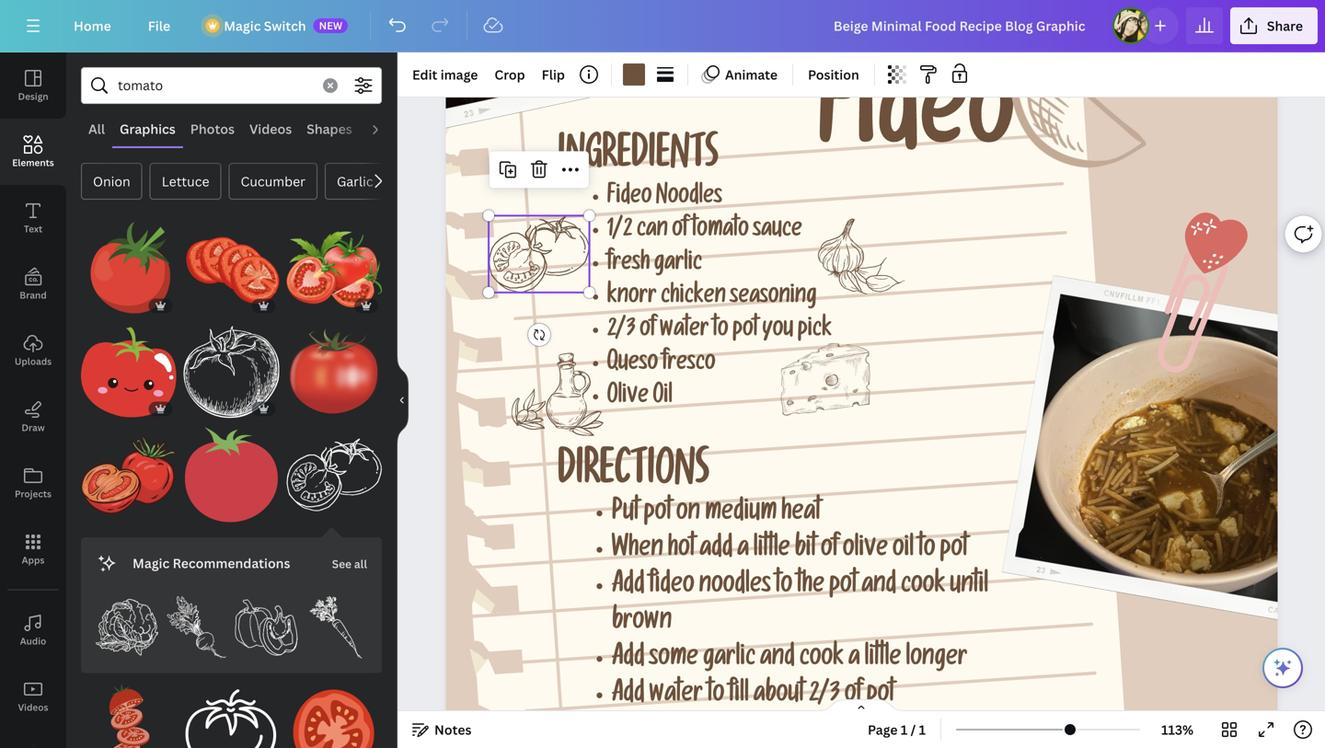 Task type: locate. For each thing, give the bounding box(es) containing it.
2/3 inside knorr chicken seasoning 2/3 of water to pot you pick queso fresco olive oil
[[607, 319, 636, 344]]

tomato image
[[184, 427, 279, 523]]

0 horizontal spatial cook
[[799, 647, 844, 674]]

fideo for fideo noodles 1/2 can of tomato sauce
[[607, 186, 652, 211]]

text
[[24, 223, 42, 235]]

0 horizontal spatial magic
[[133, 554, 170, 572]]

pick
[[798, 319, 832, 344]]

see
[[332, 556, 352, 571]]

1 horizontal spatial cook
[[901, 574, 945, 601]]

water inside knorr chicken seasoning 2/3 of water to pot you pick queso fresco olive oil
[[660, 319, 709, 344]]

seasoning
[[730, 286, 817, 311]]

audio button
[[360, 111, 411, 146], [0, 597, 66, 664]]

audio button right shapes
[[360, 111, 411, 146]]

of inside knorr chicken seasoning 2/3 of water to pot you pick queso fresco olive oil
[[640, 319, 656, 344]]

0 vertical spatial videos
[[249, 120, 292, 138]]

elements button
[[0, 119, 66, 185]]

simple cut out la tomatina decorative elements corner tomato whole tomato sliced image
[[81, 684, 176, 748]]

water down the some
[[649, 683, 703, 710]]

water
[[660, 319, 709, 344], [649, 683, 703, 710]]

add
[[700, 538, 733, 565]]

page
[[868, 721, 898, 739]]

and inside add fideo noodles to the pot and cook until brown
[[862, 574, 896, 601]]

2/3 down knorr
[[607, 319, 636, 344]]

0 horizontal spatial audio
[[20, 635, 46, 647]]

edit image
[[412, 66, 478, 83]]

tomato
[[692, 220, 749, 245]]

videos inside side panel tab list
[[18, 701, 48, 714]]

magic
[[224, 17, 261, 35], [133, 554, 170, 572]]

cook inside add fideo noodles to the pot and cook until brown
[[901, 574, 945, 601]]

0 vertical spatial add
[[612, 574, 645, 601]]

fideo
[[818, 72, 1015, 181], [607, 186, 652, 211]]

a up show pages image
[[848, 647, 860, 674]]

and
[[862, 574, 896, 601], [760, 647, 795, 674]]

2/3
[[607, 319, 636, 344], [809, 683, 840, 710]]

put
[[612, 501, 639, 528]]

0 vertical spatial water
[[660, 319, 709, 344]]

apps
[[22, 554, 45, 566]]

and down the olive
[[862, 574, 896, 601]]

1 vertical spatial little
[[865, 647, 901, 674]]

fill
[[729, 683, 749, 710]]

photos button
[[183, 111, 242, 146]]

fresh
[[607, 253, 650, 278]]

animate button
[[696, 60, 785, 89]]

magic inside main menu bar
[[224, 17, 261, 35]]

image
[[441, 66, 478, 83]]

bit
[[795, 538, 816, 565]]

onion button
[[81, 163, 142, 200]]

1 horizontal spatial videos
[[249, 120, 292, 138]]

to inside knorr chicken seasoning 2/3 of water to pot you pick queso fresco olive oil
[[713, 319, 729, 344]]

pot right 'the'
[[829, 574, 857, 601]]

magic left switch
[[224, 17, 261, 35]]

a
[[737, 538, 749, 565], [848, 647, 860, 674]]

can
[[637, 220, 668, 245]]

brand
[[20, 289, 47, 301]]

1 horizontal spatial fideo
[[818, 72, 1015, 181]]

draw
[[22, 421, 45, 434]]

videos
[[249, 120, 292, 138], [18, 701, 48, 714]]

#725039 image
[[623, 64, 645, 86]]

1 add from the top
[[612, 574, 645, 601]]

about
[[754, 683, 804, 710]]

Design title text field
[[819, 7, 1105, 44]]

1 vertical spatial videos
[[18, 701, 48, 714]]

1
[[901, 721, 908, 739], [919, 721, 926, 739]]

0 horizontal spatial a
[[737, 538, 749, 565]]

cucumber button
[[229, 163, 317, 200]]

notes
[[434, 721, 472, 739]]

1 vertical spatial audio button
[[0, 597, 66, 664]]

cook down oil
[[901, 574, 945, 601]]

pot inside add fideo noodles to the pot and cook until brown
[[829, 574, 857, 601]]

garlic up fill
[[703, 647, 756, 674]]

noodles
[[656, 186, 722, 211]]

0 horizontal spatial little
[[753, 538, 790, 565]]

onion
[[93, 173, 130, 190]]

1 horizontal spatial videos button
[[242, 111, 299, 146]]

crop
[[495, 66, 525, 83]]

slice of tomato image
[[287, 684, 382, 748]]

1 vertical spatial 2/3
[[809, 683, 840, 710]]

0 horizontal spatial 2/3
[[607, 319, 636, 344]]

little up show pages image
[[865, 647, 901, 674]]

0 horizontal spatial videos button
[[0, 664, 66, 730]]

a right add
[[737, 538, 749, 565]]

1/2
[[607, 220, 633, 245]]

audio button down 'apps'
[[0, 597, 66, 664]]

cook
[[901, 574, 945, 601], [799, 647, 844, 674]]

of right bit
[[821, 538, 838, 565]]

group
[[81, 211, 176, 317], [287, 211, 382, 317], [184, 222, 279, 317], [81, 314, 176, 420], [184, 314, 279, 420], [287, 314, 382, 420], [81, 416, 176, 523], [184, 416, 279, 523], [287, 416, 382, 523], [96, 585, 158, 659], [235, 585, 297, 659], [287, 673, 382, 748], [81, 684, 176, 748]]

1 right "/"
[[919, 721, 926, 739]]

0 horizontal spatial videos
[[18, 701, 48, 714]]

1 vertical spatial magic
[[133, 554, 170, 572]]

animate
[[725, 66, 778, 83]]

2 add from the top
[[612, 647, 645, 674]]

garlic up chicken
[[654, 253, 702, 278]]

0 vertical spatial 2/3
[[607, 319, 636, 344]]

of right can
[[672, 220, 688, 245]]

1 left "/"
[[901, 721, 908, 739]]

113%
[[1161, 721, 1194, 739]]

1 horizontal spatial 1
[[919, 721, 926, 739]]

share
[[1267, 17, 1303, 35]]

of down add some garlic and cook a little longer
[[845, 683, 862, 710]]

1 horizontal spatial magic
[[224, 17, 261, 35]]

little left bit
[[753, 538, 790, 565]]

to left 'the'
[[776, 574, 792, 601]]

ingredients
[[558, 140, 718, 181]]

add inside add fideo noodles to the pot and cook until brown
[[612, 574, 645, 601]]

and up about
[[760, 647, 795, 674]]

0 vertical spatial magic
[[224, 17, 261, 35]]

new
[[319, 18, 343, 32]]

water up "fresco"
[[660, 319, 709, 344]]

1 horizontal spatial and
[[862, 574, 896, 601]]

magic left recommendations
[[133, 554, 170, 572]]

0 vertical spatial and
[[862, 574, 896, 601]]

audio right shapes
[[367, 120, 404, 138]]

of up queso
[[640, 319, 656, 344]]

0 vertical spatial cook
[[901, 574, 945, 601]]

magic for magic switch
[[224, 17, 261, 35]]

knorr
[[607, 286, 657, 311]]

fresh whole and sliced tomatoes image
[[287, 222, 382, 317]]

knorr chicken seasoning 2/3 of water to pot you pick queso fresco olive oil
[[607, 286, 832, 411]]

lettuce
[[162, 173, 209, 190]]

0 horizontal spatial fideo
[[607, 186, 652, 211]]

main menu bar
[[0, 0, 1325, 52]]

1 vertical spatial add
[[612, 647, 645, 674]]

2 vertical spatial add
[[612, 683, 645, 710]]

olive
[[607, 386, 649, 411]]

0 vertical spatial videos button
[[242, 111, 299, 146]]

brand button
[[0, 251, 66, 318]]

to
[[713, 319, 729, 344], [919, 538, 936, 565], [776, 574, 792, 601], [708, 683, 724, 710]]

see all button
[[330, 545, 369, 582]]

1 vertical spatial audio
[[20, 635, 46, 647]]

edit image button
[[405, 60, 485, 89]]

position button
[[801, 60, 867, 89]]

notes button
[[405, 715, 479, 745]]

home
[[74, 17, 111, 35]]

1 1 from the left
[[901, 721, 908, 739]]

1 horizontal spatial a
[[848, 647, 860, 674]]

1 horizontal spatial audio
[[367, 120, 404, 138]]

to down chicken
[[713, 319, 729, 344]]

1 vertical spatial fideo
[[607, 186, 652, 211]]

3 add from the top
[[612, 683, 645, 710]]

1 vertical spatial and
[[760, 647, 795, 674]]

0 horizontal spatial 1
[[901, 721, 908, 739]]

share button
[[1230, 7, 1318, 44]]

2/3 right about
[[809, 683, 840, 710]]

the
[[797, 574, 825, 601]]

audio down 'apps'
[[20, 635, 46, 647]]

flip button
[[534, 60, 572, 89]]

2 1 from the left
[[919, 721, 926, 739]]

fideo noodles 1/2 can of tomato sauce
[[607, 186, 802, 245]]

0 vertical spatial fideo
[[818, 72, 1015, 181]]

garlic button
[[325, 163, 385, 200]]

fideo inside fideo noodles 1/2 can of tomato sauce
[[607, 186, 652, 211]]

0 vertical spatial audio button
[[360, 111, 411, 146]]

add some garlic and cook a little longer
[[612, 647, 968, 674]]

pot left you
[[733, 319, 758, 344]]

pot up page
[[867, 683, 895, 710]]

brown
[[612, 611, 672, 638]]

add for add some garlic and cook a little longer
[[612, 647, 645, 674]]

little
[[753, 538, 790, 565], [865, 647, 901, 674]]

some
[[649, 647, 699, 674]]

cook up about
[[799, 647, 844, 674]]

magic recommendations
[[133, 554, 290, 572]]



Task type: describe. For each thing, give the bounding box(es) containing it.
uploads button
[[0, 318, 66, 384]]

photos
[[190, 120, 235, 138]]

draw button
[[0, 384, 66, 450]]

when hot add a little bit of olive oil to pot
[[612, 538, 968, 565]]

audio inside side panel tab list
[[20, 635, 46, 647]]

add for add fideo noodles to the pot and cook until brown
[[612, 574, 645, 601]]

to inside add fideo noodles to the pot and cook until brown
[[776, 574, 792, 601]]

0 vertical spatial audio
[[367, 120, 404, 138]]

until
[[950, 574, 989, 601]]

fideo
[[649, 574, 695, 601]]

shapes button
[[299, 111, 360, 146]]

edit
[[412, 66, 437, 83]]

projects button
[[0, 450, 66, 516]]

projects
[[15, 488, 52, 500]]

1 vertical spatial cook
[[799, 647, 844, 674]]

0 vertical spatial garlic
[[654, 253, 702, 278]]

tomato vector image
[[81, 427, 176, 523]]

design button
[[0, 52, 66, 119]]

home link
[[59, 7, 126, 44]]

elements
[[12, 156, 54, 169]]

tomato fruit plant image
[[81, 325, 176, 420]]

add for add water to fill about 2/3 of pot
[[612, 683, 645, 710]]

oil
[[653, 386, 673, 411]]

0 vertical spatial little
[[753, 538, 790, 565]]

file button
[[133, 7, 185, 44]]

add water to fill about 2/3 of pot
[[612, 683, 895, 710]]

olive oil hand drawn image
[[512, 353, 604, 436]]

design
[[18, 90, 48, 103]]

magic switch
[[224, 17, 306, 35]]

medium
[[705, 501, 777, 528]]

graphics button
[[112, 111, 183, 146]]

1 horizontal spatial 2/3
[[809, 683, 840, 710]]

cucumber
[[241, 173, 306, 190]]

1 vertical spatial a
[[848, 647, 860, 674]]

longer
[[906, 647, 968, 674]]

canva assistant image
[[1272, 657, 1294, 679]]

put pot on medium heat
[[612, 501, 821, 528]]

show pages image
[[817, 699, 906, 713]]

garlic
[[337, 173, 373, 190]]

hide image
[[397, 356, 409, 445]]

0 horizontal spatial audio button
[[0, 597, 66, 664]]

side panel tab list
[[0, 52, 66, 748]]

see all
[[332, 556, 367, 571]]

Search elements search field
[[118, 68, 312, 103]]

sauce
[[753, 220, 802, 245]]

1 vertical spatial garlic
[[703, 647, 756, 674]]

0 horizontal spatial and
[[760, 647, 795, 674]]

lettuce button
[[150, 163, 221, 200]]

olive
[[843, 538, 888, 565]]

vector image image
[[287, 325, 382, 420]]

1 vertical spatial water
[[649, 683, 703, 710]]

shapes
[[307, 120, 352, 138]]

switch
[[264, 17, 306, 35]]

heat
[[781, 501, 821, 528]]

pot left on
[[644, 501, 672, 528]]

magic for magic recommendations
[[133, 554, 170, 572]]

pot inside knorr chicken seasoning 2/3 of water to pot you pick queso fresco olive oil
[[733, 319, 758, 344]]

fideo for fideo
[[818, 72, 1015, 181]]

to left fill
[[708, 683, 724, 710]]

queso
[[607, 353, 658, 378]]

all
[[88, 120, 105, 138]]

all button
[[81, 111, 112, 146]]

fresh garlic
[[607, 253, 702, 278]]

1 horizontal spatial little
[[865, 647, 901, 674]]

pot up the until
[[940, 538, 968, 565]]

noodles
[[699, 574, 771, 601]]

position
[[808, 66, 859, 83]]

add fideo noodles to the pot and cook until brown
[[612, 574, 989, 638]]

apps button
[[0, 516, 66, 583]]

flip
[[542, 66, 565, 83]]

hot
[[668, 538, 695, 565]]

to right oil
[[919, 538, 936, 565]]

1 vertical spatial videos button
[[0, 664, 66, 730]]

file
[[148, 17, 170, 35]]

tomato slices illustration image
[[184, 222, 279, 317]]

/
[[911, 721, 916, 739]]

red tomato image
[[81, 222, 176, 317]]

of inside fideo noodles 1/2 can of tomato sauce
[[672, 220, 688, 245]]

graphics
[[120, 120, 176, 138]]

#725039 image
[[623, 64, 645, 86]]

you
[[762, 319, 794, 344]]

1 horizontal spatial audio button
[[360, 111, 411, 146]]

oil
[[893, 538, 914, 565]]

crop button
[[487, 60, 533, 89]]

all
[[354, 556, 367, 571]]

fresco
[[662, 353, 716, 378]]

0 vertical spatial a
[[737, 538, 749, 565]]

text button
[[0, 185, 66, 251]]

page 1 / 1
[[868, 721, 926, 739]]

directions
[[558, 455, 709, 498]]

113% button
[[1148, 715, 1207, 745]]

uploads
[[15, 355, 52, 368]]

on
[[676, 501, 700, 528]]

chicken
[[661, 286, 726, 311]]

when
[[612, 538, 663, 565]]

recommendations
[[173, 554, 290, 572]]



Task type: vqa. For each thing, say whether or not it's contained in the screenshot.
leftmost Canva
no



